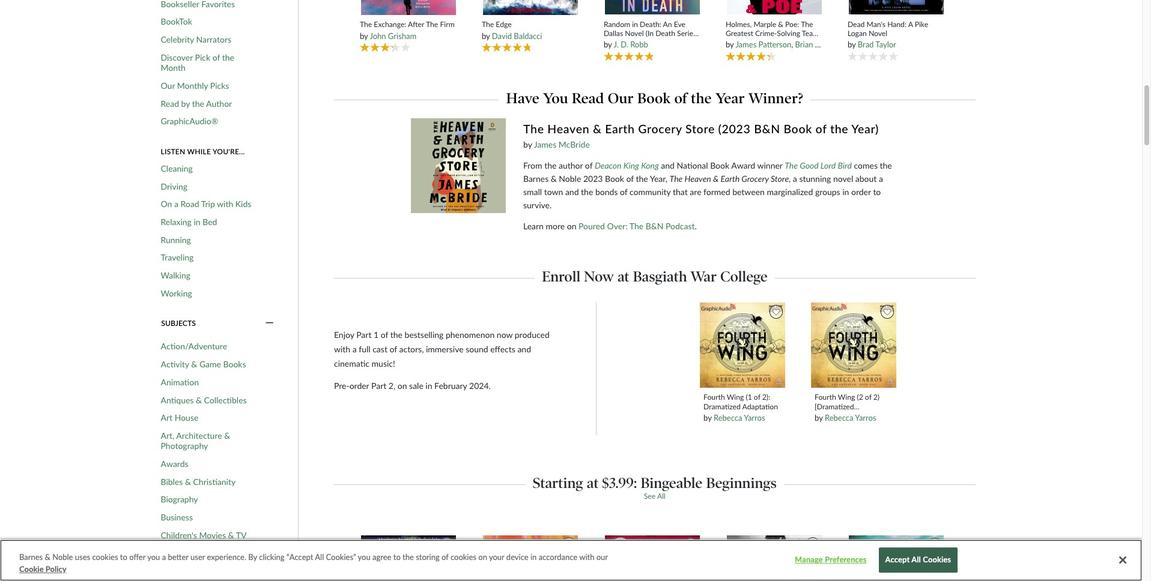 Task type: locate. For each thing, give the bounding box(es) containing it.
novel inside random in death: an eve dallas novel (in death series #58)
[[625, 29, 644, 38]]

noble
[[559, 174, 581, 184], [52, 553, 73, 563]]

0 horizontal spatial rebecca yarros link
[[714, 413, 765, 423]]

1 horizontal spatial yarros
[[855, 413, 877, 423]]

yarros down adaptation
[[744, 413, 765, 423]]

brian sitts link
[[795, 40, 830, 49]]

1 horizontal spatial heaven
[[685, 174, 711, 184]]

0 horizontal spatial barnes
[[19, 553, 43, 563]]

1 rebecca yarros link from the left
[[714, 413, 765, 423]]

brad taylor link
[[858, 40, 897, 49]]

0 vertical spatial b&n
[[754, 122, 781, 136]]

1 novel from the left
[[625, 29, 644, 38]]

brian
[[795, 40, 813, 49]]

while
[[187, 147, 211, 156]]

1 horizontal spatial rebecca yarros link
[[825, 413, 877, 423]]

rebecca down dramatized
[[714, 413, 743, 423]]

fourth up the [dramatized
[[815, 393, 836, 402]]

0 horizontal spatial earth
[[605, 122, 635, 136]]

1 up cast
[[374, 330, 379, 340]]

2 wing from the left
[[838, 393, 855, 402]]

james up from
[[534, 139, 557, 150]]

1 vertical spatial noble
[[52, 553, 73, 563]]

part inside enjoy part 1 of the bestselling phenomenon now produced with a full cast of actors, immersive sound effects and cinematic music!
[[357, 330, 372, 340]]

0 vertical spatial noble
[[559, 174, 581, 184]]

by james patterson , brian sitts
[[726, 40, 830, 49]]

on right 2,
[[398, 381, 407, 391]]

the down our monthly picks link
[[192, 98, 204, 109]]

0 horizontal spatial on
[[398, 381, 407, 391]]

are
[[690, 187, 702, 197]]

1 horizontal spatial on
[[479, 553, 487, 563]]

of up the good lord bird link
[[816, 122, 827, 136]]

1 vertical spatial at
[[587, 475, 599, 492]]

d.
[[621, 40, 629, 49]]

1 horizontal spatial rebecca
[[825, 413, 854, 423]]

grocery for the heaven & earth grocery store (2023 b&n book of the year) by james mcbride
[[638, 122, 682, 136]]

james
[[736, 40, 757, 49], [534, 139, 557, 150]]

0 vertical spatial part
[[357, 330, 372, 340]]

survive.
[[523, 200, 552, 210]]

& inside barnes & noble uses cookies to offer you a better user experience. by clicking "accept all cookies" you agree to the storing of cookies on your device in accordance with our cookie policy
[[45, 553, 50, 563]]

&
[[778, 20, 784, 29], [593, 122, 602, 136], [551, 174, 557, 184], [713, 174, 719, 184], [191, 360, 197, 370], [196, 395, 202, 405], [224, 431, 230, 441], [185, 477, 191, 487], [228, 531, 234, 541], [45, 553, 50, 563]]

& inside comes the barnes & noble 2023 book of the year,
[[551, 174, 557, 184]]

1 horizontal spatial all
[[657, 492, 666, 501]]

antiques
[[161, 395, 194, 405]]

novel down 'man's'
[[869, 29, 888, 38]]

the down greatest
[[734, 38, 745, 47]]

0 horizontal spatial order
[[350, 381, 369, 391]]

action/adventure link
[[161, 342, 227, 352]]

& left poe:
[[778, 20, 784, 29]]

pre-order part 2, on sale in february 2024.
[[334, 381, 491, 391]]

the inside the edge by david baldacci
[[482, 20, 494, 29]]

0 vertical spatial grocery
[[638, 122, 682, 136]]

winner
[[758, 160, 783, 171]]

you
[[147, 553, 160, 563], [358, 553, 371, 563]]

yarros
[[744, 413, 765, 423], [855, 413, 877, 423]]

starting at $3.99: bingeable beginnings see all
[[533, 475, 777, 501]]

a inside barnes & noble uses cookies to offer you a better user experience. by clicking "accept all cookies" you agree to the storing of cookies on your device in accordance with our cookie policy
[[162, 553, 166, 563]]

1 yarros from the left
[[744, 413, 765, 423]]

1 fourth from the left
[[704, 393, 725, 402]]

wing left (1
[[727, 393, 744, 402]]

kong
[[641, 160, 659, 171]]

0 vertical spatial barnes
[[523, 174, 549, 184]]

in right device
[[531, 553, 537, 563]]

pick
[[195, 52, 210, 62]]

2 fourth from the left
[[815, 393, 836, 402]]

2 novel from the left
[[869, 29, 888, 38]]

bibles
[[161, 477, 183, 487]]

b&n left podcast
[[646, 221, 664, 231]]

pre-
[[334, 381, 350, 391]]

1 horizontal spatial grocery
[[742, 174, 769, 184]]

1 vertical spatial part
[[371, 381, 387, 391]]

produced
[[515, 330, 550, 340]]

0 horizontal spatial wing
[[727, 393, 744, 402]]

b&n down the winner?
[[754, 122, 781, 136]]

and inside enjoy part 1 of the bestselling phenomenon now produced with a full cast of actors, immersive sound effects and cinematic music!
[[518, 344, 531, 354]]

the up john
[[360, 20, 372, 29]]

earth up deacon king kong 'link'
[[605, 122, 635, 136]]

0 horizontal spatial rebecca
[[714, 413, 743, 423]]

0 horizontal spatial yarros
[[744, 413, 765, 423]]

1 horizontal spatial store
[[771, 174, 789, 184]]

cookies left "your"
[[451, 553, 477, 563]]

our monthly picks link
[[161, 80, 229, 91]]

& left tv
[[228, 531, 234, 541]]

barnes inside barnes & noble uses cookies to offer you a better user experience. by clicking "accept all cookies" you agree to the storing of cookies on your device in accordance with our cookie policy
[[19, 553, 43, 563]]

grocery up between
[[742, 174, 769, 184]]

rebecca down the [dramatized
[[825, 413, 854, 423]]

computers link
[[161, 548, 202, 559]]

all right the "accept
[[315, 553, 324, 563]]

& up town
[[551, 174, 557, 184]]

wing for rebecca
[[727, 393, 744, 402]]

the inside the fourth wing (2 of 2) [dramatized adaptation]: the empyrean 1
[[856, 412, 869, 421]]

all right accept
[[912, 556, 921, 565]]

celebrity narrators link
[[161, 34, 231, 45]]

you left agree
[[358, 553, 371, 563]]

to inside ", a stunning novel about a small town and the bonds of community that are formed between marginalized groups in order to survive."
[[873, 187, 881, 197]]

2 horizontal spatial all
[[912, 556, 921, 565]]

0 horizontal spatial our
[[161, 80, 175, 91]]

of right cast
[[390, 344, 397, 354]]

earth inside the heaven & earth grocery store (2023 b&n book of the year) by james mcbride
[[605, 122, 635, 136]]

at left $3.99:
[[587, 475, 599, 492]]

at right now
[[618, 268, 630, 285]]

& right bibles
[[185, 477, 191, 487]]

trip
[[201, 199, 215, 209]]

2 rebecca yarros link from the left
[[825, 413, 877, 423]]

cookies"
[[326, 553, 356, 563]]

activity & game books
[[161, 360, 246, 370]]

, down solving at the top right of the page
[[792, 40, 793, 49]]

dead man's hand: a pike logan novel link
[[848, 20, 946, 38]]

to right agree
[[394, 553, 401, 563]]

2 you from the left
[[358, 553, 371, 563]]

order inside ", a stunning novel about a small town and the bonds of community that are formed between marginalized groups in order to survive."
[[852, 187, 871, 197]]

& right antiques at the left of the page
[[196, 395, 202, 405]]

the good lord bird link
[[785, 160, 852, 171]]

1 horizontal spatial our
[[608, 90, 634, 107]]

by down logan
[[848, 40, 856, 49]]

the left storing
[[403, 553, 414, 563]]

part up the full
[[357, 330, 372, 340]]

of down king
[[627, 174, 634, 184]]

0 vertical spatial at
[[618, 268, 630, 285]]

book
[[638, 90, 671, 107], [784, 122, 813, 136], [710, 160, 730, 171], [605, 174, 624, 184]]

book down the robb
[[638, 90, 671, 107]]

novel up j. d. robb link
[[625, 29, 644, 38]]

policy
[[46, 565, 66, 574]]

& inside art, architecture & photography
[[224, 431, 230, 441]]

with right trip
[[217, 199, 233, 209]]

& inside holmes, marple & poe: the greatest crime-solving team of the twenty-first century
[[778, 20, 784, 29]]

1 vertical spatial james
[[534, 139, 557, 150]]

0 horizontal spatial at
[[587, 475, 599, 492]]

1 horizontal spatial b&n
[[754, 122, 781, 136]]

a right on
[[174, 199, 178, 209]]

a up marginalized
[[793, 174, 797, 184]]

earth down 'award' at right top
[[721, 174, 740, 184]]

store inside the heaven & earth grocery store (2023 b&n book of the year) by james mcbride
[[686, 122, 715, 136]]

the edge image
[[483, 0, 579, 16]]

2 horizontal spatial with
[[579, 553, 595, 563]]

1 vertical spatial 1
[[849, 421, 853, 430]]

the down 2023
[[581, 187, 593, 197]]

with down the "enjoy"
[[334, 344, 350, 354]]

with inside barnes & noble uses cookies to offer you a better user experience. by clicking "accept all cookies" you agree to the storing of cookies on your device in accordance with our cookie policy
[[579, 553, 595, 563]]

of right pick
[[213, 52, 220, 62]]

1 vertical spatial heaven
[[685, 174, 711, 184]]

0 horizontal spatial grocery
[[638, 122, 682, 136]]

cleaning link
[[161, 163, 193, 174]]

heaven inside the heaven & earth grocery store (2023 b&n book of the year) by james mcbride
[[548, 122, 590, 136]]

a left the better
[[162, 553, 166, 563]]

team
[[802, 29, 819, 38]]

noble inside comes the barnes & noble 2023 book of the year,
[[559, 174, 581, 184]]

the up that
[[670, 174, 683, 184]]

random in death: an eve dallas novel (in death series #58) image
[[605, 0, 701, 15]]

the left edge on the top of the page
[[482, 20, 494, 29]]

manage preferences
[[795, 556, 867, 565]]

brad
[[858, 40, 874, 49]]

0 horizontal spatial you
[[147, 553, 160, 563]]

barnes up cookie
[[19, 553, 43, 563]]

1 you from the left
[[147, 553, 160, 563]]

(in
[[646, 29, 654, 38]]

tv
[[236, 531, 247, 541]]

by left john
[[360, 31, 368, 41]]

death:
[[640, 20, 662, 29]]

2 vertical spatial with
[[579, 553, 595, 563]]

of right bonds on the right
[[620, 187, 628, 197]]

dead man's hand: a pike logan novel image
[[849, 0, 945, 15]]

and up 'year,'
[[661, 160, 675, 171]]

1 horizontal spatial with
[[334, 344, 350, 354]]

1 vertical spatial on
[[398, 381, 407, 391]]

you're...
[[213, 147, 245, 156]]

1 horizontal spatial and
[[565, 187, 579, 197]]

the down the narrators
[[222, 52, 234, 62]]

1 rebecca from the left
[[714, 413, 743, 423]]

you right offer in the bottom left of the page
[[147, 553, 160, 563]]

small
[[523, 187, 542, 197]]

of down greatest
[[726, 38, 732, 47]]

wing inside the fourth wing (2 of 2) [dramatized adaptation]: the empyrean 1
[[838, 393, 855, 402]]

0 horizontal spatial heaven
[[548, 122, 590, 136]]

1 horizontal spatial ,
[[792, 40, 793, 49]]

the
[[801, 20, 813, 29], [360, 20, 372, 29], [426, 20, 438, 29], [482, 20, 494, 29], [523, 122, 544, 136], [785, 160, 798, 171], [670, 174, 683, 184], [630, 221, 644, 231], [856, 412, 869, 421]]

in inside barnes & noble uses cookies to offer you a better user experience. by clicking "accept all cookies" you agree to the storing of cookies on your device in accordance with our cookie policy
[[531, 553, 537, 563]]

podcast
[[666, 221, 695, 231]]

random in death: an eve dallas novel (in death series #58) link
[[604, 20, 702, 47]]

1 wing from the left
[[727, 393, 744, 402]]

b&n
[[754, 122, 781, 136], [646, 221, 664, 231]]

biography link
[[161, 495, 198, 505]]

fourth up dramatized
[[704, 393, 725, 402]]

monthly
[[177, 80, 208, 91]]

0 horizontal spatial ,
[[789, 174, 791, 184]]

the inside barnes & noble uses cookies to offer you a better user experience. by clicking "accept all cookies" you agree to the storing of cookies on your device in accordance with our cookie policy
[[403, 553, 414, 563]]

1 horizontal spatial 1
[[849, 421, 853, 430]]

2 cookies from the left
[[451, 553, 477, 563]]

book inside comes the barnes & noble 2023 book of the year,
[[605, 174, 624, 184]]

1 horizontal spatial you
[[358, 553, 371, 563]]

business link
[[161, 513, 193, 523]]

the right from
[[545, 160, 557, 171]]

book down the winner?
[[784, 122, 813, 136]]

random in death: an eve dallas novel (in death series #58)
[[604, 20, 697, 47]]

0 horizontal spatial 1
[[374, 330, 379, 340]]

fourth wing (2 of 2) [dramatized adaptation]: the empyrean 1 image
[[811, 302, 897, 389]]

earth
[[605, 122, 635, 136], [721, 174, 740, 184]]

1 down adaptation]:
[[849, 421, 853, 430]]

a left the full
[[353, 344, 357, 354]]

accordance
[[539, 553, 578, 563]]

the inside "discover pick of the month"
[[222, 52, 234, 62]]

adaptation]:
[[815, 412, 855, 421]]

fourth for empyrean
[[815, 393, 836, 402]]

of right (1
[[754, 393, 761, 402]]

rebecca yarros link down the [dramatized
[[825, 413, 877, 423]]

rebecca yarros link down fourth wing (1 of 2): dramatized adaptation link
[[714, 413, 765, 423]]

order down cinematic
[[350, 381, 369, 391]]

on a road trip with kids
[[161, 199, 251, 209]]

noble up 'policy'
[[52, 553, 73, 563]]

david
[[492, 31, 512, 41]]

empyrean
[[815, 421, 847, 430]]

1 vertical spatial barnes
[[19, 553, 43, 563]]

heaven for the heaven & earth grocery store
[[685, 174, 711, 184]]

marple
[[754, 20, 777, 29]]

0 horizontal spatial store
[[686, 122, 715, 136]]

all inside starting at $3.99: bingeable beginnings see all
[[657, 492, 666, 501]]

bonds
[[596, 187, 618, 197]]

fourth inside the fourth wing (2 of 2) [dramatized adaptation]: the empyrean 1
[[815, 393, 836, 402]]

2 horizontal spatial on
[[567, 221, 577, 231]]

random
[[604, 20, 631, 29]]

rebecca
[[714, 413, 743, 423], [825, 413, 854, 423]]

1 horizontal spatial novel
[[869, 29, 888, 38]]

0 horizontal spatial read
[[161, 98, 179, 109]]

0 horizontal spatial all
[[315, 553, 324, 563]]

our down d.
[[608, 90, 634, 107]]

1 horizontal spatial wing
[[838, 393, 855, 402]]

rebecca yarros link for fourth wing (1 of 2): dramatized adaptation
[[714, 413, 765, 423]]

, a stunning novel about a small town and the bonds of community that are formed between marginalized groups in order to survive.
[[523, 174, 883, 210]]

subjects
[[161, 319, 196, 328]]

0 vertical spatial with
[[217, 199, 233, 209]]

of inside fourth wing (1 of 2): dramatized adaptation by rebecca yarros
[[754, 393, 761, 402]]

the inside holmes, marple & poe: the greatest crime-solving team of the twenty-first century
[[801, 20, 813, 29]]

0 vertical spatial 1
[[374, 330, 379, 340]]

fourth
[[704, 393, 725, 402], [815, 393, 836, 402]]

to down about
[[873, 187, 881, 197]]

graphicaudio® link
[[161, 116, 218, 127]]

1 vertical spatial grocery
[[742, 174, 769, 184]]

0 vertical spatial order
[[852, 187, 871, 197]]

how to do the work: recognize your patterns, heal from your past, and create your self image
[[483, 535, 579, 582]]

0 vertical spatial store
[[686, 122, 715, 136]]

0 horizontal spatial james
[[534, 139, 557, 150]]

store for the heaven & earth grocery store (2023 b&n book of the year) by james mcbride
[[686, 122, 715, 136]]

death
[[656, 29, 676, 38]]

grocery inside the heaven & earth grocery store (2023 b&n book of the year) by james mcbride
[[638, 122, 682, 136]]

2 horizontal spatial and
[[661, 160, 675, 171]]

and down produced on the bottom left of the page
[[518, 344, 531, 354]]

clicking
[[259, 553, 285, 563]]

a inside enjoy part 1 of the bestselling phenomenon now produced with a full cast of actors, immersive sound effects and cinematic music!
[[353, 344, 357, 354]]

of inside barnes & noble uses cookies to offer you a better user experience. by clicking "accept all cookies" you agree to the storing of cookies on your device in accordance with our cookie policy
[[442, 553, 449, 563]]

by down dramatized
[[704, 413, 712, 423]]

the exchange: after the firm image
[[361, 0, 457, 16]]

and right town
[[565, 187, 579, 197]]

, up marginalized
[[789, 174, 791, 184]]

in right sale
[[426, 381, 432, 391]]

walking
[[161, 270, 191, 281]]

of right storing
[[442, 553, 449, 563]]

store down winner
[[771, 174, 789, 184]]

full
[[359, 344, 371, 354]]

1 horizontal spatial cookies
[[451, 553, 477, 563]]

1 horizontal spatial noble
[[559, 174, 581, 184]]

the inside holmes, marple & poe: the greatest crime-solving team of the twenty-first century
[[734, 38, 745, 47]]

0 horizontal spatial noble
[[52, 553, 73, 563]]

store for the heaven & earth grocery store
[[771, 174, 789, 184]]

store left (2023
[[686, 122, 715, 136]]

yarros down (2
[[855, 413, 877, 423]]

0 horizontal spatial b&n
[[646, 221, 664, 231]]

dead
[[848, 20, 865, 29]]

1 horizontal spatial barnes
[[523, 174, 549, 184]]

0 vertical spatial ,
[[792, 40, 793, 49]]

fourth wing (1 of 2): dramatized adaptation image
[[700, 302, 786, 389]]

author
[[559, 160, 583, 171]]

0 vertical spatial earth
[[605, 122, 635, 136]]

with left 'our'
[[579, 553, 595, 563]]

of up the heaven & earth grocery store (2023 b&n book of the year) by james mcbride
[[675, 90, 688, 107]]

0 horizontal spatial and
[[518, 344, 531, 354]]

2 horizontal spatial to
[[873, 187, 881, 197]]

art
[[161, 413, 173, 423]]

sitts
[[815, 40, 830, 49]]

barnes down from
[[523, 174, 549, 184]]

2 vertical spatial on
[[479, 553, 487, 563]]

the down (2
[[856, 412, 869, 421]]

barnes & noble uses cookies to offer you a better user experience. by clicking "accept all cookies" you agree to the storing of cookies on your device in accordance with our cookie policy
[[19, 553, 608, 574]]

1 vertical spatial ,
[[789, 174, 791, 184]]

order
[[852, 187, 871, 197], [350, 381, 369, 391]]

heaven up are
[[685, 174, 711, 184]]

basgiath
[[633, 268, 687, 285]]

in down the novel
[[843, 187, 849, 197]]

books
[[223, 360, 246, 370]]

crime-
[[755, 29, 777, 38]]

baldacci
[[514, 31, 542, 41]]

to left offer in the bottom left of the page
[[120, 553, 127, 563]]

our down month
[[161, 80, 175, 91]]

& inside the heaven & earth grocery store (2023 b&n book of the year) by james mcbride
[[593, 122, 602, 136]]

fourth inside fourth wing (1 of 2): dramatized adaptation by rebecca yarros
[[704, 393, 725, 402]]

cookies right uses
[[92, 553, 118, 563]]

& right architecture
[[224, 431, 230, 441]]

poured over: the b&n podcast link
[[579, 221, 695, 231]]

0 horizontal spatial cookies
[[92, 553, 118, 563]]

order down about
[[852, 187, 871, 197]]

1 vertical spatial with
[[334, 344, 350, 354]]

of inside enjoy part 1 of the bestselling phenomenon now produced with a full cast of actors, immersive sound effects and cinematic music!
[[390, 344, 397, 354]]

the down have
[[523, 122, 544, 136]]

grocery for the heaven & earth grocery store
[[742, 174, 769, 184]]

& up cookie policy link
[[45, 553, 50, 563]]

1 horizontal spatial fourth
[[815, 393, 836, 402]]

2 yarros from the left
[[855, 413, 877, 423]]

wing left (2
[[838, 393, 855, 402]]

james down greatest
[[736, 40, 757, 49]]

2 vertical spatial and
[[518, 344, 531, 354]]

1 vertical spatial store
[[771, 174, 789, 184]]

1 vertical spatial earth
[[721, 174, 740, 184]]

barnes
[[523, 174, 549, 184], [19, 553, 43, 563]]

war
[[691, 268, 717, 285]]

the up team
[[801, 20, 813, 29]]

heaven up mcbride
[[548, 122, 590, 136]]

1 horizontal spatial order
[[852, 187, 871, 197]]

novel inside dead man's hand: a pike logan novel by brad taylor
[[869, 29, 888, 38]]

the heaven & earth grocery store (2023 b&n book of the year) image
[[411, 118, 506, 213]]

children's
[[161, 531, 197, 541]]

the henna artist: a novel image
[[605, 536, 701, 582]]

1 horizontal spatial james
[[736, 40, 757, 49]]

learn
[[523, 221, 544, 231]]

, inside ", a stunning novel about a small town and the bonds of community that are formed between marginalized groups in order to survive."
[[789, 174, 791, 184]]

0 horizontal spatial fourth
[[704, 393, 725, 402]]

1 horizontal spatial earth
[[721, 174, 740, 184]]

0 horizontal spatial novel
[[625, 29, 644, 38]]

preferences
[[825, 556, 867, 565]]

wing inside fourth wing (1 of 2): dramatized adaptation by rebecca yarros
[[727, 393, 744, 402]]

1 vertical spatial and
[[565, 187, 579, 197]]

relaxing in bed
[[161, 217, 217, 227]]

of inside the fourth wing (2 of 2) [dramatized adaptation]: the empyrean 1
[[865, 393, 872, 402]]

after
[[408, 20, 424, 29]]

0 vertical spatial heaven
[[548, 122, 590, 136]]

accept all cookies
[[886, 556, 951, 565]]

logan
[[848, 29, 867, 38]]

discover pick of the month
[[161, 52, 234, 73]]



Task type: describe. For each thing, give the bounding box(es) containing it.
1 horizontal spatial read
[[572, 90, 604, 107]]

more
[[546, 221, 565, 231]]

0 horizontal spatial to
[[120, 553, 127, 563]]

fourth wing (1 of 2): dramatized adaptation by rebecca yarros
[[704, 393, 778, 423]]

1 vertical spatial b&n
[[646, 221, 664, 231]]

phenomenon
[[446, 330, 495, 340]]

manage
[[795, 556, 823, 565]]

2 rebecca from the left
[[825, 413, 854, 423]]

of inside comes the barnes & noble 2023 book of the year,
[[627, 174, 634, 184]]

grisham
[[388, 31, 417, 41]]

the edge by david baldacci
[[482, 20, 542, 41]]

heaven for the heaven & earth grocery store (2023 b&n book of the year) by james mcbride
[[548, 122, 590, 136]]

j. d. robb link
[[614, 40, 648, 49]]

novel for death
[[625, 29, 644, 38]]

have
[[506, 90, 540, 107]]

children's movies & tv link
[[161, 531, 247, 541]]

photography
[[161, 441, 208, 452]]

device
[[507, 553, 529, 563]]

of inside the heaven & earth grocery store (2023 b&n book of the year) by james mcbride
[[816, 122, 827, 136]]

firm
[[440, 20, 455, 29]]

by inside the edge by david baldacci
[[482, 31, 490, 41]]

the left the good
[[785, 160, 798, 171]]

all inside "button"
[[912, 556, 921, 565]]

& up formed
[[713, 174, 719, 184]]

you
[[543, 90, 568, 107]]

cinematic
[[334, 359, 370, 369]]

a
[[909, 20, 913, 29]]

of up 2023
[[585, 160, 593, 171]]

0 horizontal spatial with
[[217, 199, 233, 209]]

of inside "discover pick of the month"
[[213, 52, 220, 62]]

accept all cookies button
[[879, 549, 958, 574]]

in inside random in death: an eve dallas novel (in death series #58)
[[632, 20, 638, 29]]

holmes, marple & poe: the greatest crime-solving team of the twenty-first century
[[726, 20, 819, 47]]

a right about
[[879, 174, 883, 184]]

by inside fourth wing (1 of 2): dramatized adaptation by rebecca yarros
[[704, 413, 712, 423]]

everywhere that mary went: a rosato & associates novel image
[[727, 535, 823, 582]]

effects
[[491, 344, 516, 354]]

marginalized
[[767, 187, 813, 197]]

dramatized
[[704, 402, 741, 411]]

house
[[175, 413, 199, 423]]

immersive
[[426, 344, 464, 354]]

relaxing in bed link
[[161, 217, 217, 228]]

by up 'graphicaudio®'
[[181, 98, 190, 109]]

by inside dead man's hand: a pike logan novel by brad taylor
[[848, 40, 856, 49]]

the left firm
[[426, 20, 438, 29]]

road
[[181, 199, 199, 209]]

0 vertical spatial james
[[736, 40, 757, 49]]

driving link
[[161, 181, 188, 192]]

& left game
[[191, 360, 197, 370]]

year
[[716, 90, 745, 107]]

deacon
[[595, 160, 622, 171]]

celebrity narrators
[[161, 34, 231, 45]]

hand:
[[888, 20, 907, 29]]

between
[[733, 187, 765, 197]]

learn more on poured over: the b&n podcast .
[[523, 221, 697, 231]]

cookie policy link
[[19, 564, 66, 576]]

by down greatest
[[726, 40, 734, 49]]

of the
[[381, 330, 403, 340]]

discover
[[161, 52, 193, 62]]

february
[[435, 381, 467, 391]]

by inside the heaven & earth grocery store (2023 b&n book of the year) by james mcbride
[[523, 139, 532, 150]]

james patterson link
[[736, 40, 792, 49]]

from
[[523, 160, 542, 171]]

the right comes
[[880, 160, 892, 171]]

book up 'the heaven & earth grocery store'
[[710, 160, 730, 171]]

robb
[[631, 40, 648, 49]]

2024.
[[469, 381, 491, 391]]

cold-hearted rake image
[[849, 536, 945, 582]]

by left j.
[[604, 40, 612, 49]]

"accept
[[287, 553, 313, 563]]

earth for the heaven & earth grocery store (2023 b&n book of the year) by james mcbride
[[605, 122, 635, 136]]

rebecca yarros link for fourth wing (2 of 2) [dramatized adaptation]: the empyrean 1
[[825, 413, 877, 423]]

holmes, marple & poe: the greatest crime-solving team of the twenty-first century image
[[727, 0, 823, 15]]

community
[[630, 187, 671, 197]]

solving
[[777, 29, 801, 38]]

see
[[644, 492, 656, 501]]

in inside ", a stunning novel about a small town and the bonds of community that are formed between marginalized groups in order to survive."
[[843, 187, 849, 197]]

national
[[677, 160, 708, 171]]

$3.99:
[[602, 475, 637, 492]]

bibles & christianity
[[161, 477, 236, 487]]

the left year
[[691, 90, 712, 107]]

cast
[[373, 344, 388, 354]]

the inside ", a stunning novel about a small town and the bonds of community that are formed between marginalized groups in order to survive."
[[581, 187, 593, 197]]

bestselling
[[405, 330, 444, 340]]

of inside holmes, marple & poe: the greatest crime-solving team of the twenty-first century
[[726, 38, 732, 47]]

of inside ", a stunning novel about a small town and the bonds of community that are formed between marginalized groups in order to survive."
[[620, 187, 628, 197]]

and inside ", a stunning novel about a small town and the bonds of community that are formed between marginalized groups in order to survive."
[[565, 187, 579, 197]]

bed
[[203, 217, 217, 227]]

pike
[[915, 20, 929, 29]]

first
[[773, 38, 787, 47]]

(1
[[746, 393, 752, 402]]

1 cookies from the left
[[92, 553, 118, 563]]

century
[[789, 38, 815, 47]]

bingeable
[[641, 475, 703, 492]]

by down the [dramatized
[[815, 413, 823, 423]]

in left bed
[[194, 217, 201, 227]]

actors,
[[399, 344, 424, 354]]

daughter of the moon goddess (celestial kingdom duology #1) image
[[361, 535, 457, 582]]

edge
[[496, 20, 512, 29]]

james inside the heaven & earth grocery store (2023 b&n book of the year) by james mcbride
[[534, 139, 557, 150]]

the inside the heaven & earth grocery store (2023 b&n book of the year) by james mcbride
[[831, 122, 849, 136]]

the inside the heaven & earth grocery store (2023 b&n book of the year) by james mcbride
[[523, 122, 544, 136]]

on inside barnes & noble uses cookies to offer you a better user experience. by clicking "accept all cookies" you agree to the storing of cookies on your device in accordance with our cookie policy
[[479, 553, 487, 563]]

eve
[[674, 20, 686, 29]]

1 inside enjoy part 1 of the bestselling phenomenon now produced with a full cast of actors, immersive sound effects and cinematic music!
[[374, 330, 379, 340]]

minus image
[[266, 319, 274, 329]]

sound
[[466, 344, 488, 354]]

novel
[[834, 174, 854, 184]]

rebecca inside fourth wing (1 of 2): dramatized adaptation by rebecca yarros
[[714, 413, 743, 423]]

agree
[[373, 553, 392, 563]]

listen while you're...
[[161, 147, 245, 156]]

booktok
[[161, 16, 192, 27]]

by inside the exchange: after the firm by john grisham
[[360, 31, 368, 41]]

the down kong
[[636, 174, 648, 184]]

privacy alert dialog
[[0, 540, 1143, 582]]

novel for brad
[[869, 29, 888, 38]]

comes the barnes & noble 2023 book of the year,
[[523, 160, 892, 184]]

with inside enjoy part 1 of the bestselling phenomenon now produced with a full cast of actors, immersive sound effects and cinematic music!
[[334, 344, 350, 354]]

at inside starting at $3.99: bingeable beginnings see all
[[587, 475, 599, 492]]

wing for empyrean
[[838, 393, 855, 402]]

barnes inside comes the barnes & noble 2023 book of the year,
[[523, 174, 549, 184]]

yarros inside fourth wing (1 of 2): dramatized adaptation by rebecca yarros
[[744, 413, 765, 423]]

the edge link
[[482, 20, 580, 29]]

award
[[732, 160, 756, 171]]

1 vertical spatial order
[[350, 381, 369, 391]]

an
[[663, 20, 672, 29]]

sale
[[409, 381, 424, 391]]

noble inside barnes & noble uses cookies to offer you a better user experience. by clicking "accept all cookies" you agree to the storing of cookies on your device in accordance with our cookie policy
[[52, 553, 73, 563]]

christianity
[[193, 477, 236, 487]]

manage preferences button
[[794, 549, 869, 573]]

movies
[[199, 531, 226, 541]]

college
[[721, 268, 768, 285]]

book inside the heaven & earth grocery store (2023 b&n book of the year) by james mcbride
[[784, 122, 813, 136]]

1 horizontal spatial to
[[394, 553, 401, 563]]

earth for the heaven & earth grocery store
[[721, 174, 740, 184]]

the right over:
[[630, 221, 644, 231]]

1 inside the fourth wing (2 of 2) [dramatized adaptation]: the empyrean 1
[[849, 421, 853, 430]]

0 vertical spatial and
[[661, 160, 675, 171]]

music!
[[372, 359, 395, 369]]

all inside barnes & noble uses cookies to offer you a better user experience. by clicking "accept all cookies" you agree to the storing of cookies on your device in accordance with our cookie policy
[[315, 553, 324, 563]]

1 horizontal spatial at
[[618, 268, 630, 285]]

b&n inside the heaven & earth grocery store (2023 b&n book of the year) by james mcbride
[[754, 122, 781, 136]]

dead man's hand: a pike logan novel by brad taylor
[[848, 20, 929, 49]]

starting
[[533, 475, 584, 492]]

fourth for rebecca
[[704, 393, 725, 402]]

game
[[199, 360, 221, 370]]

now
[[497, 330, 513, 340]]

traveling
[[161, 253, 194, 263]]

0 vertical spatial on
[[567, 221, 577, 231]]

graphicaudio®
[[161, 116, 218, 126]]



Task type: vqa. For each thing, say whether or not it's contained in the screenshot.
the topmost Noble
yes



